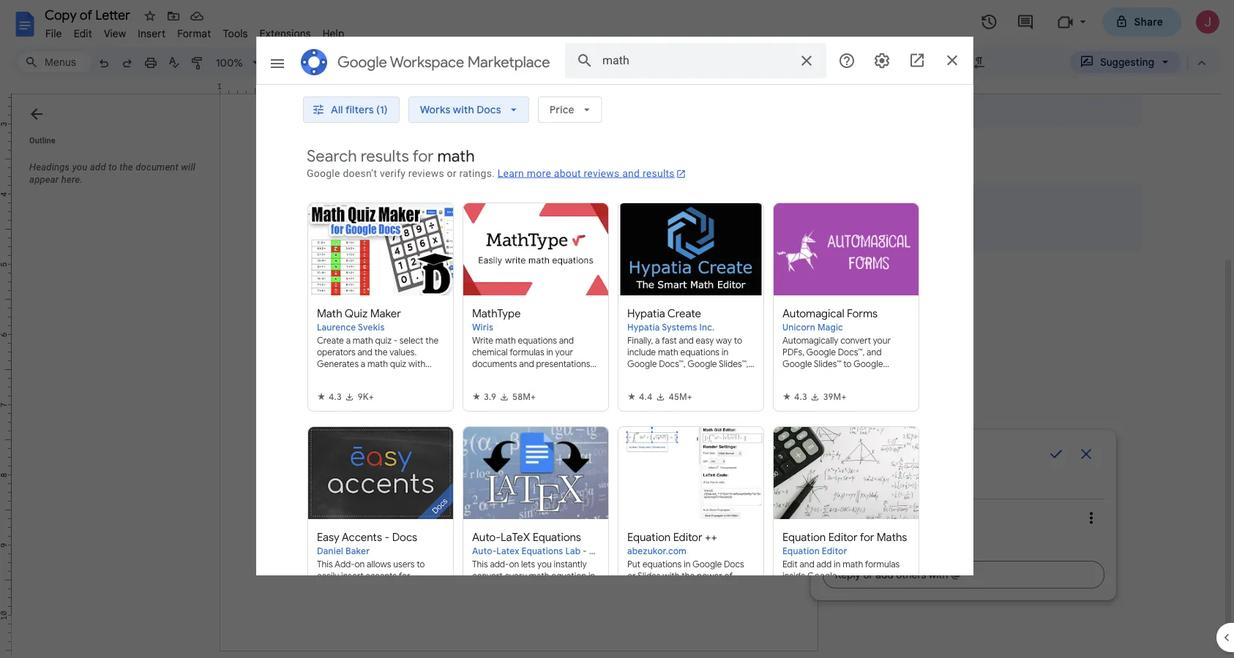 Task type: vqa. For each thing, say whether or not it's contained in the screenshot.
application containing James Peterson
yes



Task type: describe. For each thing, give the bounding box(es) containing it.
much
[[843, 539, 870, 552]]

2 vertical spatial peterson
[[890, 508, 935, 521]]

3:21 pm for "s"
[[881, 210, 911, 221]]

delete:
[[823, 477, 857, 489]]

1 vertical spatial james peterson image
[[823, 507, 846, 531]]

name"
[[886, 477, 917, 489]]

Star checkbox
[[140, 6, 160, 26]]

james for "your name"
[[855, 444, 888, 457]]

menu bar banner
[[0, 0, 1234, 659]]

share. private to only me. image
[[1116, 15, 1129, 28]]

replace: "s" with
[[849, 230, 930, 242]]

today for delete: "your name"
[[888, 457, 913, 468]]

james peterson 3:21 pm today for delete: "your name"
[[855, 444, 935, 468]]

2 vertical spatial james peterson 3:21 pm today
[[855, 508, 935, 532]]

peterson for with
[[916, 197, 960, 210]]

menu bar inside menu bar 'banner'
[[40, 19, 350, 43]]

"s"
[[892, 230, 906, 242]]

peterson for delete: "your name"
[[890, 444, 935, 457]]

with
[[909, 230, 928, 242]]

2 vertical spatial 3:21 pm
[[855, 521, 885, 532]]

james peterson 3:21 pm today for with
[[881, 197, 960, 221]]

too much awkward spacing
[[823, 539, 955, 552]]

main toolbar
[[91, 0, 991, 568]]

james for "s"
[[881, 197, 913, 210]]

delete: "your name"
[[823, 477, 917, 489]]

bottom margin image
[[0, 612, 11, 651]]

"your
[[859, 477, 884, 489]]

right margin image
[[655, 83, 817, 94]]

0 vertical spatial james peterson image
[[849, 196, 872, 220]]

today for with
[[913, 210, 938, 221]]



Task type: locate. For each thing, give the bounding box(es) containing it.
today up "awkward"
[[888, 521, 913, 532]]

0 horizontal spatial james peterson image
[[823, 507, 846, 531]]

peterson up the with
[[916, 197, 960, 210]]

awkward
[[873, 539, 915, 552]]

application containing james peterson
[[0, 0, 1234, 659]]

1 horizontal spatial james peterson image
[[849, 196, 872, 220]]

peterson up name"
[[890, 444, 935, 457]]

0 vertical spatial james
[[881, 197, 913, 210]]

1 vertical spatial today
[[888, 457, 913, 468]]

3:21 pm for "your name"
[[855, 457, 885, 468]]

3:21 pm
[[881, 210, 911, 221], [855, 457, 885, 468], [855, 521, 885, 532]]

menu bar
[[40, 19, 350, 43]]

1 vertical spatial peterson
[[890, 444, 935, 457]]

too
[[823, 539, 840, 552]]

3:21 pm up much
[[855, 521, 885, 532]]

spacing
[[917, 539, 955, 552]]

replace:
[[849, 230, 890, 242]]

Menus field
[[18, 52, 92, 72]]

james up "your
[[855, 444, 888, 457]]

1 vertical spatial james peterson 3:21 pm today
[[855, 444, 935, 468]]

james peterson 3:21 pm today up "awkward"
[[855, 508, 935, 532]]

application
[[0, 0, 1234, 659]]

0 vertical spatial 3:21 pm
[[881, 210, 911, 221]]

james peterson 3:21 pm today
[[881, 197, 960, 221], [855, 444, 935, 468], [855, 508, 935, 532]]

0 vertical spatial james peterson 3:21 pm today
[[881, 197, 960, 221]]

james peterson image
[[823, 444, 846, 467]]

james down "your
[[855, 508, 888, 521]]

james peterson 3:21 pm today up the with
[[881, 197, 960, 221]]

2 vertical spatial today
[[888, 521, 913, 532]]

Rename text field
[[40, 6, 138, 23]]

james up the "s"
[[881, 197, 913, 210]]

3:21 pm up the "s"
[[881, 210, 911, 221]]

2 vertical spatial james
[[855, 508, 888, 521]]

james peterson image up too
[[823, 507, 846, 531]]

1 vertical spatial james
[[855, 444, 888, 457]]

james peterson image up replace:
[[849, 196, 872, 220]]

james
[[881, 197, 913, 210], [855, 444, 888, 457], [855, 508, 888, 521]]

today
[[913, 210, 938, 221], [888, 457, 913, 468], [888, 521, 913, 532]]

james peterson 3:21 pm today up name"
[[855, 444, 935, 468]]

3:21 pm up delete: "your name"
[[855, 457, 885, 468]]

left margin image
[[220, 83, 294, 94]]

james peterson image
[[849, 196, 872, 220], [823, 507, 846, 531]]

today up name"
[[888, 457, 913, 468]]

0 vertical spatial peterson
[[916, 197, 960, 210]]

today up the with
[[913, 210, 938, 221]]

0 vertical spatial today
[[913, 210, 938, 221]]

peterson
[[916, 197, 960, 210], [890, 444, 935, 457], [890, 508, 935, 521]]

1 vertical spatial 3:21 pm
[[855, 457, 885, 468]]

peterson down name"
[[890, 508, 935, 521]]



